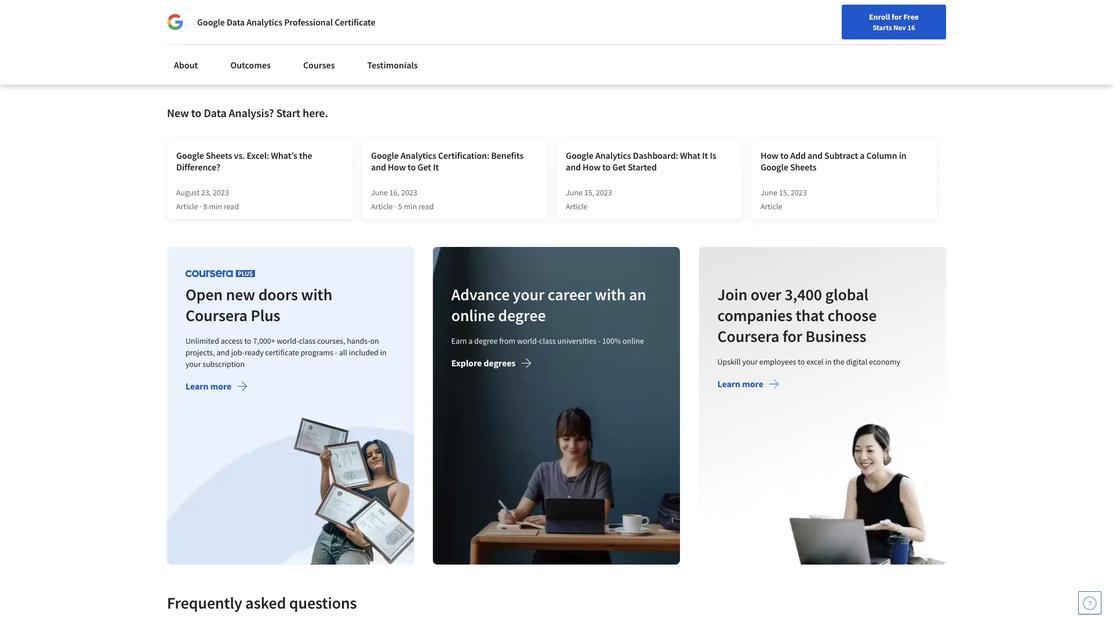 Task type: locate. For each thing, give the bounding box(es) containing it.
to left add on the top of the page
[[780, 150, 789, 161]]

1 with from the left
[[301, 285, 332, 305]]

programs
[[301, 347, 333, 358]]

2 class from the left
[[539, 336, 556, 346]]

google inside google analytics dashboard: what it is and how to get started
[[566, 150, 594, 161]]

1 vertical spatial for
[[783, 326, 802, 347]]

june 16, 2023 article · 5 min read
[[371, 187, 434, 212]]

google for google analytics certification: benefits and how to get it
[[371, 150, 399, 161]]

coursera inside 'open new doors with coursera plus'
[[186, 305, 248, 326]]

2023
[[213, 187, 229, 198], [401, 187, 417, 198], [596, 187, 612, 198], [791, 187, 807, 198]]

that
[[796, 305, 824, 326]]

1 horizontal spatial new
[[825, 37, 840, 47]]

more down subscription
[[210, 381, 232, 392]]

to up june 16, 2023 article · 5 min read
[[408, 161, 416, 173]]

and inside google analytics certification: benefits and how to get it
[[371, 161, 386, 173]]

new left career
[[825, 37, 840, 47]]

2 world- from the left
[[517, 336, 539, 346]]

more
[[742, 378, 763, 390], [210, 381, 232, 392]]

4 2023 from the left
[[791, 187, 807, 198]]

english
[[891, 36, 919, 48]]

min for difference?
[[209, 201, 222, 212]]

explore
[[451, 358, 482, 369]]

1 horizontal spatial 15,
[[779, 187, 789, 198]]

0 horizontal spatial june 15, 2023 article
[[566, 187, 612, 212]]

how inside google analytics certification: benefits and how to get it
[[388, 161, 406, 173]]

to up ready
[[244, 336, 251, 346]]

1 class from the left
[[299, 336, 316, 346]]

0 horizontal spatial read
[[224, 201, 239, 212]]

more for the rightmost learn more link
[[742, 378, 763, 390]]

for
[[892, 12, 902, 22], [783, 326, 802, 347]]

with inside advance your career with an online degree
[[595, 285, 626, 305]]

0 horizontal spatial -
[[335, 347, 337, 358]]

is
[[710, 150, 716, 161]]

read right 5
[[419, 201, 434, 212]]

june 15, 2023 article
[[566, 187, 612, 212], [761, 187, 807, 212]]

0 vertical spatial for
[[892, 12, 902, 22]]

1 horizontal spatial online
[[623, 336, 644, 346]]

1 horizontal spatial learn more
[[717, 378, 763, 390]]

0 horizontal spatial for
[[783, 326, 802, 347]]

0 horizontal spatial the
[[299, 150, 312, 161]]

15,
[[584, 187, 594, 198], [779, 187, 789, 198]]

over
[[751, 285, 781, 305]]

1 horizontal spatial analytics
[[401, 150, 436, 161]]

0 horizontal spatial june
[[371, 187, 388, 198]]

2 horizontal spatial june
[[761, 187, 777, 198]]

analytics left certification: on the top left of page
[[401, 150, 436, 161]]

it inside google analytics dashboard: what it is and how to get started
[[702, 150, 708, 161]]

outcomes link
[[223, 52, 278, 78]]

1 horizontal spatial the
[[833, 357, 844, 367]]

0 horizontal spatial learn more
[[186, 381, 232, 392]]

2023 right '23,'
[[213, 187, 229, 198]]

0 horizontal spatial get
[[418, 161, 431, 173]]

article for google analytics certification: benefits and how to get it
[[371, 201, 393, 212]]

new to data analysis? start here.
[[167, 106, 328, 121]]

2 2023 from the left
[[401, 187, 417, 198]]

google inside google analytics certification: benefits and how to get it
[[371, 150, 399, 161]]

1 vertical spatial the
[[833, 357, 844, 367]]

1 horizontal spatial world-
[[517, 336, 539, 346]]

read inside "august 23, 2023 article · 8 min read"
[[224, 201, 239, 212]]

enroll
[[869, 12, 890, 22]]

0 horizontal spatial with
[[301, 285, 332, 305]]

sheets left subtract
[[790, 161, 817, 173]]

1 horizontal spatial june
[[566, 187, 583, 198]]

min right 8
[[209, 201, 222, 212]]

access
[[221, 336, 243, 346]]

universities
[[558, 336, 597, 346]]

1 horizontal spatial sheets
[[790, 161, 817, 173]]

data
[[227, 16, 245, 28], [204, 106, 226, 121]]

2023 down google analytics dashboard: what it is and how to get started in the right of the page
[[596, 187, 612, 198]]

how up 16,
[[388, 161, 406, 173]]

min right 5
[[404, 201, 417, 212]]

subtract
[[824, 150, 858, 161]]

1 article from the left
[[176, 201, 198, 212]]

· left 8
[[200, 201, 202, 212]]

4 article from the left
[[761, 201, 782, 212]]

1 horizontal spatial more
[[742, 378, 763, 390]]

google for google analytics dashboard: what it is and how to get started
[[566, 150, 594, 161]]

0 horizontal spatial analytics
[[247, 16, 282, 28]]

min inside june 16, 2023 article · 5 min read
[[404, 201, 417, 212]]

15, for google
[[779, 187, 789, 198]]

starts
[[873, 23, 892, 32]]

degree
[[498, 305, 546, 326], [474, 336, 498, 346]]

1 2023 from the left
[[213, 187, 229, 198]]

sheets inside the how to add and subtract a column in google sheets
[[790, 161, 817, 173]]

2023 right 16,
[[401, 187, 417, 198]]

to left started
[[602, 161, 611, 173]]

analytics for google analytics certification: benefits and how to get it
[[401, 150, 436, 161]]

1 15, from the left
[[584, 187, 594, 198]]

to
[[191, 106, 201, 121], [780, 150, 789, 161], [408, 161, 416, 173], [602, 161, 611, 173], [244, 336, 251, 346], [798, 357, 805, 367]]

2023 down add on the top of the page
[[791, 187, 807, 198]]

1 horizontal spatial it
[[702, 150, 708, 161]]

learn more down subscription
[[186, 381, 232, 392]]

2 with from the left
[[595, 285, 626, 305]]

0 vertical spatial data
[[227, 16, 245, 28]]

testimonials
[[367, 59, 418, 71]]

about
[[174, 59, 198, 71]]

2 article from the left
[[371, 201, 393, 212]]

1 horizontal spatial how
[[583, 161, 601, 173]]

2 · from the left
[[394, 201, 396, 212]]

2 june 15, 2023 article from the left
[[761, 187, 807, 212]]

a right earn
[[469, 336, 473, 346]]

2 15, from the left
[[779, 187, 789, 198]]

- left 100%
[[598, 336, 601, 346]]

1 horizontal spatial learn
[[717, 378, 740, 390]]

a inside the how to add and subtract a column in google sheets
[[860, 150, 865, 161]]

online inside advance your career with an online degree
[[451, 305, 495, 326]]

google inside google sheets vs. excel: what's the difference?
[[176, 150, 204, 161]]

0 horizontal spatial more
[[210, 381, 232, 392]]

plus
[[251, 305, 280, 326]]

1 horizontal spatial a
[[860, 150, 865, 161]]

the left digital
[[833, 357, 844, 367]]

more down employees
[[742, 378, 763, 390]]

find
[[791, 37, 806, 47]]

0 horizontal spatial 15,
[[584, 187, 594, 198]]

your right upskill
[[742, 357, 758, 367]]

how left add on the top of the page
[[761, 150, 779, 161]]

courses,
[[317, 336, 345, 346]]

to down about
[[191, 106, 201, 121]]

subscription
[[203, 359, 245, 369]]

7,000+
[[253, 336, 275, 346]]

0 horizontal spatial online
[[451, 305, 495, 326]]

get left started
[[612, 161, 626, 173]]

what's
[[271, 150, 297, 161]]

1 min from the left
[[209, 201, 222, 212]]

2023 for add
[[791, 187, 807, 198]]

vs.
[[234, 150, 245, 161]]

your inside 'unlimited access to 7,000+ world-class courses, hands-on projects, and job-ready certificate programs - all included in your subscription'
[[186, 359, 201, 369]]

learn more link down subscription
[[186, 381, 248, 395]]

learn more link down upskill
[[717, 378, 780, 393]]

read
[[224, 201, 239, 212], [419, 201, 434, 212]]

an
[[629, 285, 646, 305]]

your left career
[[513, 285, 545, 305]]

1 vertical spatial online
[[623, 336, 644, 346]]

in inside the how to add and subtract a column in google sheets
[[899, 150, 906, 161]]

1 horizontal spatial for
[[892, 12, 902, 22]]

1 horizontal spatial class
[[539, 336, 556, 346]]

3 2023 from the left
[[596, 187, 612, 198]]

june for how to add and subtract a column in google sheets
[[761, 187, 777, 198]]

asked
[[245, 593, 286, 613]]

join over 3,400 global companies that choose coursera for business
[[717, 285, 877, 347]]

help center image
[[1083, 596, 1097, 610]]

get inside google analytics certification: benefits and how to get it
[[418, 161, 431, 173]]

1 horizontal spatial with
[[595, 285, 626, 305]]

a left column
[[860, 150, 865, 161]]

world-
[[277, 336, 299, 346], [517, 336, 539, 346]]

0 vertical spatial new
[[825, 37, 840, 47]]

2023 for vs.
[[213, 187, 229, 198]]

2023 inside june 16, 2023 article · 5 min read
[[401, 187, 417, 198]]

read for to
[[419, 201, 434, 212]]

your right find
[[808, 37, 823, 47]]

to left excel
[[798, 357, 805, 367]]

learn down upskill
[[717, 378, 740, 390]]

your down projects, at the bottom left of page
[[186, 359, 201, 369]]

employees
[[759, 357, 796, 367]]

degree up from
[[498, 305, 546, 326]]

0 horizontal spatial coursera
[[186, 305, 248, 326]]

in right column
[[899, 150, 906, 161]]

1 horizontal spatial read
[[419, 201, 434, 212]]

analytics
[[247, 16, 282, 28], [401, 150, 436, 161], [595, 150, 631, 161]]

0 vertical spatial the
[[299, 150, 312, 161]]

- left "all"
[[335, 347, 337, 358]]

1 horizontal spatial -
[[598, 336, 601, 346]]

google inside the how to add and subtract a column in google sheets
[[761, 161, 788, 173]]

join
[[717, 285, 747, 305]]

world- for from
[[517, 336, 539, 346]]

article inside "august 23, 2023 article · 8 min read"
[[176, 201, 198, 212]]

0 horizontal spatial in
[[380, 347, 387, 358]]

certificate
[[335, 16, 375, 28]]

to inside google analytics dashboard: what it is and how to get started
[[602, 161, 611, 173]]

with left an
[[595, 285, 626, 305]]

english button
[[870, 23, 940, 61]]

article inside june 16, 2023 article · 5 min read
[[371, 201, 393, 212]]

world- right from
[[517, 336, 539, 346]]

online
[[451, 305, 495, 326], [623, 336, 644, 346]]

column
[[866, 150, 897, 161]]

1 get from the left
[[418, 161, 431, 173]]

frequently asked questions
[[167, 593, 357, 613]]

0 horizontal spatial sheets
[[206, 150, 232, 161]]

it left is
[[702, 150, 708, 161]]

class left universities
[[539, 336, 556, 346]]

world- inside 'unlimited access to 7,000+ world-class courses, hands-on projects, and job-ready certificate programs - all included in your subscription'
[[277, 336, 299, 346]]

add
[[790, 150, 806, 161]]

degree left from
[[474, 336, 498, 346]]

business
[[805, 326, 866, 347]]

sheets
[[206, 150, 232, 161], [790, 161, 817, 173]]

analytics inside google analytics certification: benefits and how to get it
[[401, 150, 436, 161]]

and inside google analytics dashboard: what it is and how to get started
[[566, 161, 581, 173]]

1 world- from the left
[[277, 336, 299, 346]]

1 horizontal spatial june 15, 2023 article
[[761, 187, 807, 212]]

2 read from the left
[[419, 201, 434, 212]]

slides element
[[188, 65, 925, 76]]

0 vertical spatial online
[[451, 305, 495, 326]]

for up the nov
[[892, 12, 902, 22]]

0 vertical spatial coursera
[[186, 305, 248, 326]]

the inside google sheets vs. excel: what's the difference?
[[299, 150, 312, 161]]

analytics inside google analytics dashboard: what it is and how to get started
[[595, 150, 631, 161]]

0 horizontal spatial world-
[[277, 336, 299, 346]]

it up june 16, 2023 article · 5 min read
[[433, 161, 439, 173]]

sheets left vs.
[[206, 150, 232, 161]]

class inside 'unlimited access to 7,000+ world-class courses, hands-on projects, and job-ready certificate programs - all included in your subscription'
[[299, 336, 316, 346]]

to inside the how to add and subtract a column in google sheets
[[780, 150, 789, 161]]

new down about
[[167, 106, 189, 121]]

1 june from the left
[[371, 187, 388, 198]]

article for google analytics dashboard: what it is and how to get started
[[566, 201, 588, 212]]

None search field
[[165, 30, 444, 54]]

learn for leftmost learn more link
[[186, 381, 208, 392]]

· left 5
[[394, 201, 396, 212]]

- inside 'unlimited access to 7,000+ world-class courses, hands-on projects, and job-ready certificate programs - all included in your subscription'
[[335, 347, 337, 358]]

3 article from the left
[[566, 201, 588, 212]]

0 horizontal spatial new
[[167, 106, 189, 121]]

with for career
[[595, 285, 626, 305]]

open new doors with coursera plus
[[186, 285, 332, 326]]

how to add and subtract a column in google sheets
[[761, 150, 906, 173]]

1 horizontal spatial min
[[404, 201, 417, 212]]

find your new career link
[[785, 35, 870, 49]]

it inside google analytics certification: benefits and how to get it
[[433, 161, 439, 173]]

2 min from the left
[[404, 201, 417, 212]]

· inside june 16, 2023 article · 5 min read
[[394, 201, 396, 212]]

0 horizontal spatial degree
[[474, 336, 498, 346]]

with right "doors"
[[301, 285, 332, 305]]

data left analysis?
[[204, 106, 226, 121]]

june inside june 16, 2023 article · 5 min read
[[371, 187, 388, 198]]

learn
[[717, 378, 740, 390], [186, 381, 208, 392]]

analytics left dashboard:
[[595, 150, 631, 161]]

get up june 16, 2023 article · 5 min read
[[418, 161, 431, 173]]

online right 100%
[[623, 336, 644, 346]]

and inside 'unlimited access to 7,000+ world-class courses, hands-on projects, and job-ready certificate programs - all included in your subscription'
[[217, 347, 230, 358]]

what
[[680, 150, 700, 161]]

0 horizontal spatial min
[[209, 201, 222, 212]]

2 horizontal spatial how
[[761, 150, 779, 161]]

1 horizontal spatial ·
[[394, 201, 396, 212]]

in right included
[[380, 347, 387, 358]]

1 vertical spatial coursera
[[717, 326, 779, 347]]

0 horizontal spatial a
[[469, 336, 473, 346]]

get
[[418, 161, 431, 173], [612, 161, 626, 173]]

and
[[808, 150, 823, 161], [371, 161, 386, 173], [566, 161, 581, 173], [217, 347, 230, 358]]

article for how to add and subtract a column in google sheets
[[761, 201, 782, 212]]

google for google sheets vs. excel: what's the difference?
[[176, 150, 204, 161]]

1 read from the left
[[224, 201, 239, 212]]

1 june 15, 2023 article from the left
[[566, 187, 612, 212]]

class up programs
[[299, 336, 316, 346]]

min
[[209, 201, 222, 212], [404, 201, 417, 212]]

read right 8
[[224, 201, 239, 212]]

1 vertical spatial new
[[167, 106, 189, 121]]

0 horizontal spatial how
[[388, 161, 406, 173]]

0 vertical spatial degree
[[498, 305, 546, 326]]

3 june from the left
[[761, 187, 777, 198]]

in right excel
[[825, 357, 832, 367]]

min inside "august 23, 2023 article · 8 min read"
[[209, 201, 222, 212]]

0 horizontal spatial learn
[[186, 381, 208, 392]]

unlimited
[[186, 336, 219, 346]]

coursera plus image
[[186, 270, 255, 277]]

0 horizontal spatial it
[[433, 161, 439, 173]]

1 horizontal spatial degree
[[498, 305, 546, 326]]

1 horizontal spatial get
[[612, 161, 626, 173]]

the
[[299, 150, 312, 161], [833, 357, 844, 367]]

1 vertical spatial -
[[335, 347, 337, 358]]

2 get from the left
[[612, 161, 626, 173]]

2 horizontal spatial in
[[899, 150, 906, 161]]

your for upskill
[[742, 357, 758, 367]]

1 horizontal spatial coursera
[[717, 326, 779, 347]]

universities
[[186, 6, 232, 17]]

read inside june 16, 2023 article · 5 min read
[[419, 201, 434, 212]]

learn more down upskill
[[717, 378, 763, 390]]

2 june from the left
[[566, 187, 583, 198]]

· inside "august 23, 2023 article · 8 min read"
[[200, 201, 202, 212]]

to inside google analytics certification: benefits and how to get it
[[408, 161, 416, 173]]

with
[[301, 285, 332, 305], [595, 285, 626, 305]]

2 horizontal spatial analytics
[[595, 150, 631, 161]]

learn down projects, at the bottom left of page
[[186, 381, 208, 392]]

job-
[[231, 347, 245, 358]]

your inside advance your career with an online degree
[[513, 285, 545, 305]]

june for google analytics certification: benefits and how to get it
[[371, 187, 388, 198]]

the right 'what's'
[[299, 150, 312, 161]]

1 vertical spatial data
[[204, 106, 226, 121]]

how inside google analytics dashboard: what it is and how to get started
[[583, 161, 601, 173]]

on
[[370, 336, 379, 346]]

with inside 'open new doors with coursera plus'
[[301, 285, 332, 305]]

analytics left professional
[[247, 16, 282, 28]]

how left started
[[583, 161, 601, 173]]

online down advance
[[451, 305, 495, 326]]

data up outcomes link
[[227, 16, 245, 28]]

article for google sheets vs. excel: what's the difference?
[[176, 201, 198, 212]]

new
[[226, 285, 255, 305]]

0 horizontal spatial ·
[[200, 201, 202, 212]]

0 vertical spatial a
[[860, 150, 865, 161]]

for down "that"
[[783, 326, 802, 347]]

1 · from the left
[[200, 201, 202, 212]]

learn more link
[[717, 378, 780, 393], [186, 381, 248, 395]]

june
[[371, 187, 388, 198], [566, 187, 583, 198], [761, 187, 777, 198]]

0 horizontal spatial class
[[299, 336, 316, 346]]

professional
[[284, 16, 333, 28]]

for
[[172, 6, 184, 17]]

coursera down companies
[[717, 326, 779, 347]]

coursera down open
[[186, 305, 248, 326]]

world- up certificate
[[277, 336, 299, 346]]

0 horizontal spatial learn more link
[[186, 381, 248, 395]]

2023 inside "august 23, 2023 article · 8 min read"
[[213, 187, 229, 198]]

how inside the how to add and subtract a column in google sheets
[[761, 150, 779, 161]]



Task type: vqa. For each thing, say whether or not it's contained in the screenshot.
"·" within August 23, 2023 Article · 8 min read
yes



Task type: describe. For each thing, give the bounding box(es) containing it.
certification:
[[438, 150, 489, 161]]

difference?
[[176, 161, 220, 173]]

google sheets vs. excel: what's the difference?
[[176, 150, 312, 173]]

frequently
[[167, 593, 242, 613]]

learn for the rightmost learn more link
[[717, 378, 740, 390]]

2023 for certification:
[[401, 187, 417, 198]]

questions
[[289, 593, 357, 613]]

world- for 7,000+
[[277, 336, 299, 346]]

courses
[[303, 59, 335, 71]]

career
[[548, 285, 592, 305]]

benefits
[[491, 150, 523, 161]]

with for doors
[[301, 285, 332, 305]]

unlimited access to 7,000+ world-class courses, hands-on projects, and job-ready certificate programs - all included in your subscription
[[186, 336, 387, 369]]

sheets inside google sheets vs. excel: what's the difference?
[[206, 150, 232, 161]]

min for to
[[404, 201, 417, 212]]

· for to
[[394, 201, 396, 212]]

1 vertical spatial degree
[[474, 336, 498, 346]]

explore degrees
[[451, 358, 516, 369]]

upskill your employees to excel in the digital economy
[[717, 357, 900, 367]]

analysis?
[[229, 106, 274, 121]]

excel:
[[247, 150, 269, 161]]

projects,
[[186, 347, 215, 358]]

here.
[[303, 106, 328, 121]]

economy
[[869, 357, 900, 367]]

for universities
[[172, 6, 232, 17]]

learn more for the rightmost learn more link
[[717, 378, 763, 390]]

courses link
[[296, 52, 342, 78]]

june for google analytics dashboard: what it is and how to get started
[[566, 187, 583, 198]]

for inside join over 3,400 global companies that choose coursera for business
[[783, 326, 802, 347]]

class for universities
[[539, 336, 556, 346]]

google for google data analytics professional certificate
[[197, 16, 225, 28]]

enroll for free starts nov 16
[[869, 12, 919, 32]]

start
[[276, 106, 300, 121]]

started
[[628, 161, 657, 173]]

and inside the how to add and subtract a column in google sheets
[[808, 150, 823, 161]]

16
[[907, 23, 915, 32]]

explore degrees link
[[451, 358, 532, 372]]

23,
[[201, 187, 211, 198]]

included
[[349, 347, 378, 358]]

hands-
[[347, 336, 370, 346]]

100%
[[602, 336, 621, 346]]

nov
[[893, 23, 906, 32]]

excel
[[806, 357, 823, 367]]

upskill
[[717, 357, 741, 367]]

earn a degree from world-class universities - 100% online
[[451, 336, 644, 346]]

your for advance
[[513, 285, 545, 305]]

google analytics certification: benefits and how to get it
[[371, 150, 523, 173]]

outcomes
[[230, 59, 271, 71]]

about link
[[167, 52, 205, 78]]

dashboard:
[[633, 150, 678, 161]]

learn more for leftmost learn more link
[[186, 381, 232, 392]]

· for difference?
[[200, 201, 202, 212]]

3,400
[[785, 285, 822, 305]]

find your new career
[[791, 37, 864, 47]]

your for find
[[808, 37, 823, 47]]

to inside 'unlimited access to 7,000+ world-class courses, hands-on projects, and job-ready certificate programs - all included in your subscription'
[[244, 336, 251, 346]]

from
[[499, 336, 516, 346]]

certificate
[[265, 347, 299, 358]]

all
[[339, 347, 347, 358]]

coursera inside join over 3,400 global companies that choose coursera for business
[[717, 326, 779, 347]]

read for difference?
[[224, 201, 239, 212]]

in inside 'unlimited access to 7,000+ world-class courses, hands-on projects, and job-ready certificate programs - all included in your subscription'
[[380, 347, 387, 358]]

ready
[[245, 347, 264, 358]]

more for leftmost learn more link
[[210, 381, 232, 392]]

degree inside advance your career with an online degree
[[498, 305, 546, 326]]

2023 for dashboard:
[[596, 187, 612, 198]]

analytics for google analytics dashboard: what it is and how to get started
[[595, 150, 631, 161]]

companies
[[717, 305, 792, 326]]

0 vertical spatial -
[[598, 336, 601, 346]]

1 vertical spatial a
[[469, 336, 473, 346]]

june 15, 2023 article for to
[[566, 187, 612, 212]]

digital
[[846, 357, 867, 367]]

open
[[186, 285, 223, 305]]

august
[[176, 187, 200, 198]]

16,
[[389, 187, 400, 198]]

august 23, 2023 article · 8 min read
[[176, 187, 239, 212]]

choose
[[827, 305, 877, 326]]

class for courses,
[[299, 336, 316, 346]]

advance your career with an online degree
[[451, 285, 646, 326]]

free
[[903, 12, 919, 22]]

testimonials link
[[360, 52, 425, 78]]

advance
[[451, 285, 510, 305]]

8
[[203, 201, 207, 212]]

june 15, 2023 article for google
[[761, 187, 807, 212]]

google analytics dashboard: what it is and how to get started
[[566, 150, 716, 173]]

doors
[[258, 285, 298, 305]]

earn
[[451, 336, 467, 346]]

show notifications image
[[957, 38, 970, 52]]

google data analytics professional certificate
[[197, 16, 375, 28]]

degrees
[[484, 358, 516, 369]]

get inside google analytics dashboard: what it is and how to get started
[[612, 161, 626, 173]]

for inside enroll for free starts nov 16
[[892, 12, 902, 22]]

15, for to
[[584, 187, 594, 198]]

1 horizontal spatial learn more link
[[717, 378, 780, 393]]

1 horizontal spatial in
[[825, 357, 832, 367]]

google image
[[167, 14, 183, 30]]

global
[[825, 285, 868, 305]]

career
[[842, 37, 864, 47]]



